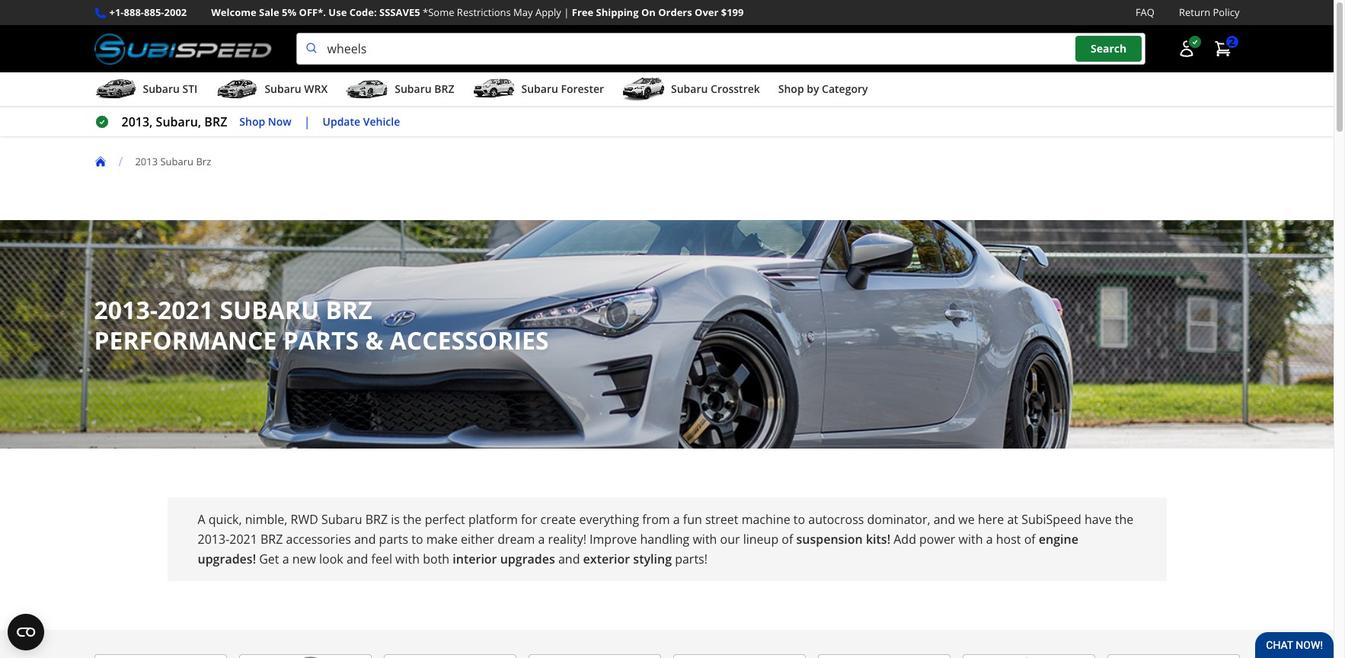 Task type: describe. For each thing, give the bounding box(es) containing it.
subaru for subaru sti
[[143, 82, 180, 96]]

get a new look and feel with both interior upgrades and exterior styling parts!
[[259, 551, 708, 568]]

rwd
[[291, 511, 318, 528]]

look
[[319, 551, 344, 568]]

search
[[1091, 41, 1127, 56]]

forester
[[561, 82, 604, 96]]

everything
[[580, 511, 639, 528]]

subaru for subaru forester
[[522, 82, 558, 96]]

subaru wrx button
[[216, 76, 328, 106]]

shop now link
[[240, 113, 292, 131]]

a subaru wrx thumbnail image image
[[216, 78, 259, 101]]

suspension kits! add power with a host of
[[797, 531, 1039, 548]]

2013 subaru brz
[[135, 154, 211, 168]]

both
[[423, 551, 450, 568]]

&
[[365, 324, 384, 357]]

host
[[997, 531, 1022, 548]]

*some
[[423, 5, 455, 19]]

over
[[695, 5, 719, 19]]

reality!
[[548, 531, 587, 548]]

subaru forester button
[[473, 76, 604, 106]]

free
[[572, 5, 594, 19]]

code:
[[350, 5, 377, 19]]

a subaru forester thumbnail image image
[[473, 78, 516, 101]]

new
[[292, 551, 316, 568]]

and up feel
[[354, 531, 376, 548]]

air oil separators image
[[964, 655, 1095, 658]]

our
[[721, 531, 740, 548]]

0 horizontal spatial with
[[396, 551, 420, 568]]

+1-
[[109, 5, 124, 19]]

a subaru crosstrek thumbnail image image
[[623, 78, 665, 101]]

engine
[[1039, 531, 1079, 548]]

a up upgrades
[[538, 531, 545, 548]]

wrx
[[304, 82, 328, 96]]

upgrades
[[500, 551, 555, 568]]

subaru
[[160, 154, 194, 168]]

return
[[1180, 5, 1211, 19]]

0 vertical spatial |
[[564, 5, 570, 19]]

faq
[[1136, 5, 1155, 19]]

power
[[920, 531, 956, 548]]

2 of from the left
[[1025, 531, 1036, 548]]

home image
[[94, 156, 106, 168]]

fun
[[683, 511, 702, 528]]

get
[[259, 551, 279, 568]]

with inside a quick, nimble, rwd subaru brz is the perfect platform for create everything from a fun street machine to autocross dominator, and we here at subispeed have the 2013-2021 brz accessories and parts to make either dream a reality! improve handling with our lineup of
[[693, 531, 717, 548]]

quick,
[[209, 511, 242, 528]]

*some restrictions may apply | free shipping on orders over $199
[[423, 5, 744, 19]]

a quick, nimble, rwd subaru brz is the perfect platform for create everything from a fun street machine to autocross dominator, and we here at subispeed have the 2013-2021 brz accessories and parts to make either dream a reality! improve handling with our lineup of
[[198, 511, 1134, 548]]

street
[[706, 511, 739, 528]]

update vehicle
[[323, 114, 400, 129]]

upgrades!
[[198, 551, 256, 568]]

by
[[807, 82, 820, 96]]

subispeed logo image
[[94, 33, 272, 65]]

return policy link
[[1180, 5, 1240, 21]]

create
[[541, 511, 576, 528]]

single disc clutches image
[[819, 655, 950, 658]]

a left fun
[[673, 511, 680, 528]]

subaru for subaru crosstrek
[[671, 82, 708, 96]]

nimble,
[[245, 511, 288, 528]]

subaru brz
[[395, 82, 455, 96]]

styling
[[634, 551, 672, 568]]

kits!
[[866, 531, 891, 548]]

/
[[119, 153, 123, 170]]

subaru for subaru wrx
[[265, 82, 302, 96]]

on
[[642, 5, 656, 19]]

feel
[[372, 551, 392, 568]]

from
[[643, 511, 670, 528]]

use
[[329, 5, 347, 19]]

parts
[[379, 531, 409, 548]]

1 horizontal spatial to
[[794, 511, 806, 528]]

category
[[822, 82, 868, 96]]

improve
[[590, 531, 637, 548]]

plug & play management image
[[240, 655, 371, 658]]

of inside a quick, nimble, rwd subaru brz is the perfect platform for create everything from a fun street machine to autocross dominator, and we here at subispeed have the 2013-2021 brz accessories and parts to make either dream a reality! improve handling with our lineup of
[[782, 531, 794, 548]]

885-
[[144, 5, 164, 19]]

parts
[[283, 324, 359, 357]]

machine
[[742, 511, 791, 528]]

$199
[[721, 5, 744, 19]]

1 vertical spatial to
[[412, 531, 423, 548]]

subaru inside a quick, nimble, rwd subaru brz is the perfect platform for create everything from a fun street machine to autocross dominator, and we here at subispeed have the 2013-2021 brz accessories and parts to make either dream a reality! improve handling with our lineup of
[[322, 511, 362, 528]]

888-
[[124, 5, 144, 19]]

off*.
[[299, 5, 326, 19]]

subaru brz button
[[346, 76, 455, 106]]

+1-888-885-2002 link
[[109, 5, 187, 21]]

for
[[521, 511, 538, 528]]

shop by category
[[779, 82, 868, 96]]

make
[[427, 531, 458, 548]]

apply
[[536, 5, 562, 19]]

5%
[[282, 5, 297, 19]]

+1-888-885-2002
[[109, 5, 187, 19]]



Task type: vqa. For each thing, say whether or not it's contained in the screenshot.
styling
yes



Task type: locate. For each thing, give the bounding box(es) containing it.
shop for shop by category
[[779, 82, 804, 96]]

engine upgrades!
[[198, 531, 1079, 568]]

1 horizontal spatial shop
[[779, 82, 804, 96]]

button image
[[1178, 40, 1196, 58]]

1 horizontal spatial 2021
[[230, 531, 257, 548]]

0 horizontal spatial the
[[403, 511, 422, 528]]

have
[[1085, 511, 1112, 528]]

a left "host"
[[987, 531, 993, 548]]

0 vertical spatial 2021
[[158, 293, 214, 326]]

a
[[673, 511, 680, 528], [538, 531, 545, 548], [987, 531, 993, 548], [282, 551, 289, 568]]

2 the from the left
[[1116, 511, 1134, 528]]

2013,
[[122, 114, 153, 130]]

0 horizontal spatial 2021
[[158, 293, 214, 326]]

|
[[564, 5, 570, 19], [304, 114, 311, 130]]

shop for shop now
[[240, 114, 265, 129]]

with down we
[[959, 531, 983, 548]]

update vehicle button
[[323, 113, 400, 131]]

1 horizontal spatial |
[[564, 5, 570, 19]]

a subaru brz thumbnail image image
[[346, 78, 389, 101]]

2 button
[[1207, 34, 1240, 64]]

1 horizontal spatial the
[[1116, 511, 1134, 528]]

of right "host"
[[1025, 531, 1036, 548]]

shop inside dropdown button
[[779, 82, 804, 96]]

with down parts
[[396, 551, 420, 568]]

the
[[403, 511, 422, 528], [1116, 511, 1134, 528]]

subaru
[[220, 293, 319, 326]]

2 horizontal spatial with
[[959, 531, 983, 548]]

we
[[959, 511, 975, 528]]

autocross
[[809, 511, 865, 528]]

the right 'have' on the bottom right
[[1116, 511, 1134, 528]]

brz inside 2013-2021 subaru brz performance parts & accessories
[[326, 293, 372, 326]]

0 horizontal spatial shop
[[240, 114, 265, 129]]

subispeed
[[1022, 511, 1082, 528]]

subaru up accessories
[[322, 511, 362, 528]]

1 horizontal spatial of
[[1025, 531, 1036, 548]]

2013
[[135, 154, 158, 168]]

0 horizontal spatial 2013-
[[94, 293, 158, 326]]

1 horizontal spatial 2013-
[[198, 531, 230, 548]]

dominator,
[[868, 511, 931, 528]]

suspension
[[797, 531, 863, 548]]

2013, subaru, brz
[[122, 114, 227, 130]]

perfect
[[425, 511, 465, 528]]

sssave5
[[380, 5, 420, 19]]

tail lights image
[[529, 655, 660, 658]]

| left free
[[564, 5, 570, 19]]

subaru left crosstrek
[[671, 82, 708, 96]]

2013- inside 2013-2021 subaru brz performance parts & accessories
[[94, 293, 158, 326]]

and left feel
[[347, 551, 368, 568]]

search input field
[[296, 33, 1146, 65]]

shop
[[779, 82, 804, 96], [240, 114, 265, 129]]

subaru crosstrek button
[[623, 76, 760, 106]]

0 vertical spatial to
[[794, 511, 806, 528]]

subaru sti button
[[94, 76, 198, 106]]

shop left by
[[779, 82, 804, 96]]

accessories
[[390, 324, 549, 357]]

crosstrek
[[711, 82, 760, 96]]

2013 subaru brz link
[[135, 154, 223, 168]]

brz inside subaru brz dropdown button
[[435, 82, 455, 96]]

2021 inside a quick, nimble, rwd subaru brz is the perfect platform for create everything from a fun street machine to autocross dominator, and we here at subispeed have the 2013-2021 brz accessories and parts to make either dream a reality! improve handling with our lineup of
[[230, 531, 257, 548]]

to right parts
[[412, 531, 423, 548]]

oil pans image
[[1108, 655, 1240, 658]]

with down fun
[[693, 531, 717, 548]]

update
[[323, 114, 361, 129]]

subaru wrx
[[265, 82, 328, 96]]

and
[[934, 511, 956, 528], [354, 531, 376, 548], [347, 551, 368, 568], [559, 551, 580, 568]]

shop by category button
[[779, 76, 868, 106]]

dream
[[498, 531, 535, 548]]

subaru up now
[[265, 82, 302, 96]]

lineup
[[744, 531, 779, 548]]

a right get
[[282, 551, 289, 568]]

shop left now
[[240, 114, 265, 129]]

subaru
[[143, 82, 180, 96], [265, 82, 302, 96], [395, 82, 432, 96], [522, 82, 558, 96], [671, 82, 708, 96], [322, 511, 362, 528]]

2013-2021 subaru brz performance parts & accessories
[[94, 293, 549, 357]]

2002
[[164, 5, 187, 19]]

subaru for subaru brz
[[395, 82, 432, 96]]

return policy
[[1180, 5, 1240, 19]]

2013- inside a quick, nimble, rwd subaru brz is the perfect platform for create everything from a fun street machine to autocross dominator, and we here at subispeed have the 2013-2021 brz accessories and parts to make either dream a reality! improve handling with our lineup of
[[198, 531, 230, 548]]

and down "reality!"
[[559, 551, 580, 568]]

shipping
[[596, 5, 639, 19]]

the right the is
[[403, 511, 422, 528]]

welcome
[[211, 5, 257, 19]]

| right now
[[304, 114, 311, 130]]

subaru left 'sti'
[[143, 82, 180, 96]]

to
[[794, 511, 806, 528], [412, 531, 423, 548]]

1 the from the left
[[403, 511, 422, 528]]

0 vertical spatial shop
[[779, 82, 804, 96]]

platform
[[469, 511, 518, 528]]

a subaru sti thumbnail image image
[[94, 78, 137, 101]]

subaru forester
[[522, 82, 604, 96]]

2013-2021 subaru brz image
[[0, 220, 1334, 449]]

welcome sale 5% off*. use code: sssave5
[[211, 5, 420, 19]]

policy
[[1214, 5, 1240, 19]]

1 of from the left
[[782, 531, 794, 548]]

2
[[1230, 35, 1236, 49]]

0 horizontal spatial of
[[782, 531, 794, 548]]

here
[[978, 511, 1005, 528]]

to right machine
[[794, 511, 806, 528]]

sti
[[183, 82, 198, 96]]

1 vertical spatial |
[[304, 114, 311, 130]]

accessories
[[286, 531, 351, 548]]

0 horizontal spatial to
[[412, 531, 423, 548]]

catback exhausts image
[[95, 655, 226, 658]]

brz
[[196, 154, 211, 168]]

coilovers image
[[674, 655, 805, 658]]

headlights image
[[384, 655, 516, 658]]

subaru up vehicle
[[395, 82, 432, 96]]

2021 inside 2013-2021 subaru brz performance parts & accessories
[[158, 293, 214, 326]]

1 horizontal spatial with
[[693, 531, 717, 548]]

1 vertical spatial 2013-
[[198, 531, 230, 548]]

1 vertical spatial 2021
[[230, 531, 257, 548]]

2013-
[[94, 293, 158, 326], [198, 531, 230, 548]]

subaru left forester
[[522, 82, 558, 96]]

restrictions
[[457, 5, 511, 19]]

of right lineup
[[782, 531, 794, 548]]

parts!
[[675, 551, 708, 568]]

exterior
[[583, 551, 630, 568]]

vehicle
[[363, 114, 400, 129]]

sale
[[259, 5, 279, 19]]

0 vertical spatial 2013-
[[94, 293, 158, 326]]

2021
[[158, 293, 214, 326], [230, 531, 257, 548]]

1 vertical spatial shop
[[240, 114, 265, 129]]

and up power
[[934, 511, 956, 528]]

is
[[391, 511, 400, 528]]

now
[[268, 114, 292, 129]]

search button
[[1076, 36, 1143, 62]]

0 horizontal spatial |
[[304, 114, 311, 130]]

may
[[514, 5, 533, 19]]

subaru crosstrek
[[671, 82, 760, 96]]

open widget image
[[8, 614, 44, 651]]

with
[[693, 531, 717, 548], [959, 531, 983, 548], [396, 551, 420, 568]]

subaru sti
[[143, 82, 198, 96]]



